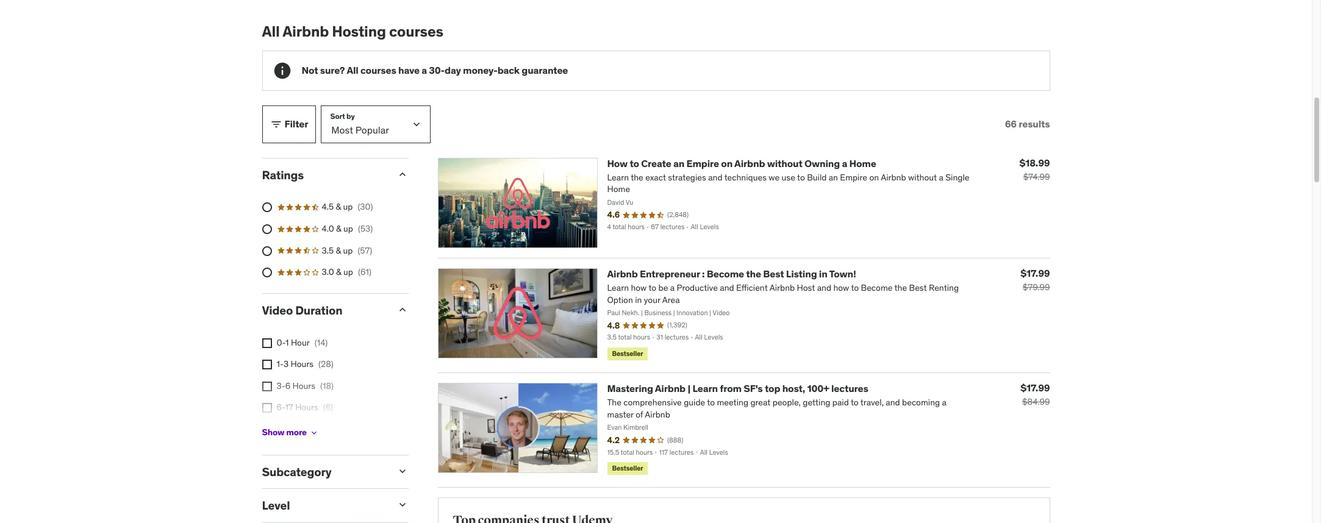 Task type: vqa. For each thing, say whether or not it's contained in the screenshot.


Task type: locate. For each thing, give the bounding box(es) containing it.
66 results
[[1005, 118, 1050, 130]]

$17.99 up $84.99 at the bottom right
[[1021, 382, 1050, 394]]

xsmall image left '1-'
[[262, 360, 272, 370]]

an
[[673, 157, 684, 169]]

hours
[[291, 359, 314, 370], [292, 380, 315, 391], [295, 402, 318, 413], [292, 424, 315, 435]]

30-
[[429, 64, 445, 76]]

& right 3.0
[[336, 267, 341, 278]]

&
[[336, 202, 341, 213], [336, 223, 341, 234], [336, 245, 341, 256], [336, 267, 341, 278]]

small image for level
[[396, 499, 408, 511]]

courses for all
[[360, 64, 396, 76]]

hours right 17+
[[292, 424, 315, 435]]

3-6 hours (18)
[[277, 380, 334, 391]]

$74.99
[[1023, 171, 1050, 182]]

more
[[286, 427, 307, 438]]

& right 4.5
[[336, 202, 341, 213]]

& for 4.5
[[336, 202, 341, 213]]

town!
[[829, 268, 856, 280]]

airbnb left entrepreneur
[[607, 268, 638, 280]]

$84.99
[[1022, 396, 1050, 407]]

xsmall image left 0-
[[262, 338, 272, 348]]

(53)
[[358, 223, 373, 234]]

owning
[[804, 157, 840, 169]]

how to create an empire on airbnb without owning a home
[[607, 157, 876, 169]]

1 vertical spatial xsmall image
[[309, 428, 319, 438]]

1 horizontal spatial a
[[842, 157, 847, 169]]

up
[[343, 202, 353, 213], [343, 223, 353, 234], [343, 245, 353, 256], [343, 267, 353, 278]]

listing
[[786, 268, 817, 280]]

not
[[302, 64, 318, 76]]

up left (30)
[[343, 202, 353, 213]]

$17.99 $84.99
[[1021, 382, 1050, 407]]

best
[[763, 268, 784, 280]]

hours right the '6'
[[292, 380, 315, 391]]

hour
[[291, 337, 310, 348]]

money-
[[463, 64, 497, 76]]

xsmall image for 0-
[[262, 338, 272, 348]]

airbnb
[[283, 22, 329, 41], [734, 157, 765, 169], [607, 268, 638, 280], [655, 382, 686, 395]]

1 vertical spatial all
[[347, 64, 358, 76]]

sf's
[[744, 382, 763, 395]]

all
[[262, 22, 280, 41], [347, 64, 358, 76]]

0 vertical spatial $17.99
[[1021, 267, 1050, 279]]

1 vertical spatial a
[[842, 157, 847, 169]]

(30)
[[358, 202, 373, 213]]

& right 4.0
[[336, 223, 341, 234]]

xsmall image
[[262, 338, 272, 348], [262, 360, 272, 370], [262, 382, 272, 391]]

small image for ratings
[[396, 168, 408, 180]]

0 horizontal spatial xsmall image
[[262, 403, 272, 413]]

mastering
[[607, 382, 653, 395]]

2 small image from the top
[[396, 304, 408, 316]]

xsmall image right more
[[309, 428, 319, 438]]

hours right the 17
[[295, 402, 318, 413]]

hours right 3
[[291, 359, 314, 370]]

(14)
[[315, 337, 328, 348]]

a left home
[[842, 157, 847, 169]]

:
[[702, 268, 705, 280]]

video
[[262, 303, 293, 318]]

up left the (57)
[[343, 245, 353, 256]]

$17.99 for airbnb entrepreneur : become the best listing in town!
[[1021, 267, 1050, 279]]

$18.99
[[1019, 157, 1050, 169]]

not sure? all courses have a 30-day money-back guarantee
[[302, 64, 568, 76]]

host,
[[782, 382, 805, 395]]

0 vertical spatial courses
[[389, 22, 443, 41]]

airbnb entrepreneur : become the best listing in town! link
[[607, 268, 856, 280]]

0-
[[277, 337, 285, 348]]

xsmall image
[[262, 403, 272, 413], [309, 428, 319, 438]]

4 small image from the top
[[396, 499, 408, 511]]

xsmall image inside show more button
[[309, 428, 319, 438]]

4.5
[[322, 202, 334, 213]]

2 xsmall image from the top
[[262, 360, 272, 370]]

3-
[[277, 380, 285, 391]]

mastering airbnb | learn from sf's top host, 100+ lectures link
[[607, 382, 868, 395]]

entrepreneur
[[640, 268, 700, 280]]

3 xsmall image from the top
[[262, 382, 272, 391]]

up left (53)
[[343, 223, 353, 234]]

1 horizontal spatial all
[[347, 64, 358, 76]]

courses for hosting
[[389, 22, 443, 41]]

on
[[721, 157, 733, 169]]

0 vertical spatial xsmall image
[[262, 338, 272, 348]]

17
[[285, 402, 293, 413]]

small image for subcategory
[[396, 465, 408, 477]]

xsmall image left 3-
[[262, 382, 272, 391]]

courses up have
[[389, 22, 443, 41]]

small image
[[396, 168, 408, 180], [396, 304, 408, 316], [396, 465, 408, 477], [396, 499, 408, 511]]

xsmall image for 3-
[[262, 382, 272, 391]]

sure?
[[320, 64, 345, 76]]

4.5 & up (30)
[[322, 202, 373, 213]]

a
[[422, 64, 427, 76], [842, 157, 847, 169]]

1 vertical spatial xsmall image
[[262, 360, 272, 370]]

2 vertical spatial xsmall image
[[262, 382, 272, 391]]

subcategory
[[262, 464, 331, 479]]

1 small image from the top
[[396, 168, 408, 180]]

xsmall image left 6-
[[262, 403, 272, 413]]

courses
[[389, 22, 443, 41], [360, 64, 396, 76]]

$17.99 $79.99
[[1021, 267, 1050, 293]]

duration
[[295, 303, 342, 318]]

$17.99 up $79.99
[[1021, 267, 1050, 279]]

0 horizontal spatial all
[[262, 22, 280, 41]]

17+ hours
[[277, 424, 315, 435]]

|
[[688, 382, 690, 395]]

0 horizontal spatial a
[[422, 64, 427, 76]]

1 horizontal spatial xsmall image
[[309, 428, 319, 438]]

results
[[1019, 118, 1050, 130]]

(18)
[[320, 380, 334, 391]]

1 vertical spatial courses
[[360, 64, 396, 76]]

3 small image from the top
[[396, 465, 408, 477]]

1-
[[277, 359, 284, 370]]

0 vertical spatial a
[[422, 64, 427, 76]]

video duration button
[[262, 303, 386, 318]]

a left 30- at the top of the page
[[422, 64, 427, 76]]

1 $17.99 from the top
[[1021, 267, 1050, 279]]

$17.99
[[1021, 267, 1050, 279], [1021, 382, 1050, 394]]

2 $17.99 from the top
[[1021, 382, 1050, 394]]

level button
[[262, 499, 386, 513]]

& right 3.5
[[336, 245, 341, 256]]

& for 4.0
[[336, 223, 341, 234]]

create
[[641, 157, 671, 169]]

up left (61)
[[343, 267, 353, 278]]

17+
[[277, 424, 290, 435]]

hours for 3-6 hours
[[292, 380, 315, 391]]

1 vertical spatial $17.99
[[1021, 382, 1050, 394]]

1 xsmall image from the top
[[262, 338, 272, 348]]

courses left have
[[360, 64, 396, 76]]



Task type: describe. For each thing, give the bounding box(es) containing it.
how
[[607, 157, 628, 169]]

level
[[262, 499, 290, 513]]

$18.99 $74.99
[[1019, 157, 1050, 182]]

4.0 & up (53)
[[322, 223, 373, 234]]

show more button
[[262, 421, 319, 445]]

3.0
[[322, 267, 334, 278]]

become
[[707, 268, 744, 280]]

back
[[497, 64, 520, 76]]

home
[[849, 157, 876, 169]]

airbnb right on
[[734, 157, 765, 169]]

filter
[[285, 118, 308, 130]]

to
[[630, 157, 639, 169]]

(61)
[[358, 267, 371, 278]]

small image
[[270, 118, 282, 130]]

66 results status
[[1005, 118, 1050, 130]]

1
[[285, 337, 289, 348]]

small image for video duration
[[396, 304, 408, 316]]

hours for 6-17 hours
[[295, 402, 318, 413]]

3.0 & up (61)
[[322, 267, 371, 278]]

(6)
[[323, 402, 333, 413]]

learn
[[692, 382, 718, 395]]

airbnb up not
[[283, 22, 329, 41]]

xsmall image for 1-
[[262, 360, 272, 370]]

& for 3.0
[[336, 267, 341, 278]]

6-17 hours (6)
[[277, 402, 333, 413]]

subcategory button
[[262, 464, 386, 479]]

empire
[[686, 157, 719, 169]]

guarantee
[[522, 64, 568, 76]]

in
[[819, 268, 827, 280]]

show more
[[262, 427, 307, 438]]

3.5 & up (57)
[[322, 245, 372, 256]]

ratings button
[[262, 167, 386, 182]]

ratings
[[262, 167, 304, 182]]

up for 4.0 & up
[[343, 223, 353, 234]]

6
[[285, 380, 290, 391]]

0 vertical spatial xsmall image
[[262, 403, 272, 413]]

show
[[262, 427, 284, 438]]

lectures
[[831, 382, 868, 395]]

0 vertical spatial all
[[262, 22, 280, 41]]

66
[[1005, 118, 1017, 130]]

day
[[445, 64, 461, 76]]

6-
[[277, 402, 285, 413]]

0-1 hour (14)
[[277, 337, 328, 348]]

100+
[[807, 382, 829, 395]]

hosting
[[332, 22, 386, 41]]

filter button
[[262, 105, 316, 143]]

3.5
[[322, 245, 334, 256]]

4.0
[[322, 223, 334, 234]]

$79.99
[[1023, 282, 1050, 293]]

all airbnb hosting courses
[[262, 22, 443, 41]]

up for 3.0 & up
[[343, 267, 353, 278]]

1-3 hours (28)
[[277, 359, 333, 370]]

the
[[746, 268, 761, 280]]

(28)
[[318, 359, 333, 370]]

up for 4.5 & up
[[343, 202, 353, 213]]

have
[[398, 64, 420, 76]]

airbnb left |
[[655, 382, 686, 395]]

from
[[720, 382, 742, 395]]

without
[[767, 157, 802, 169]]

& for 3.5
[[336, 245, 341, 256]]

how to create an empire on airbnb without owning a home link
[[607, 157, 876, 169]]

3
[[284, 359, 289, 370]]

hours for 1-3 hours
[[291, 359, 314, 370]]

$17.99 for mastering airbnb | learn from sf's top host, 100+ lectures
[[1021, 382, 1050, 394]]

video duration
[[262, 303, 342, 318]]

(57)
[[358, 245, 372, 256]]

airbnb entrepreneur : become the best listing in town!
[[607, 268, 856, 280]]

mastering airbnb | learn from sf's top host, 100+ lectures
[[607, 382, 868, 395]]

top
[[765, 382, 780, 395]]

up for 3.5 & up
[[343, 245, 353, 256]]



